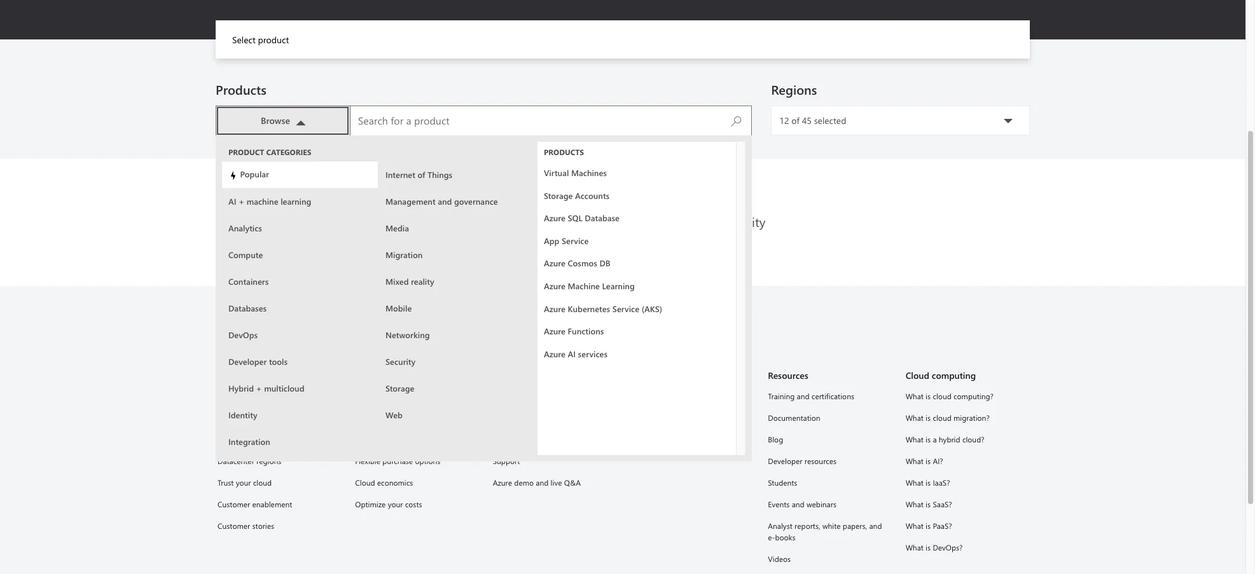 Task type: locate. For each thing, give the bounding box(es) containing it.
product
[[229, 147, 264, 157]]

service up or,
[[562, 235, 589, 246]]

developer for developer resources
[[769, 457, 803, 467]]

and for training
[[797, 392, 810, 402]]

app service button
[[538, 230, 737, 252]]

get left the
[[248, 326, 262, 338]]

azure for azure ai services
[[544, 349, 566, 359]]

azure for azure machine learning
[[544, 281, 566, 292]]

0 vertical spatial storage
[[544, 190, 573, 201]]

is down cloud computing
[[926, 392, 931, 402]]

is left saas? at the right bottom of the page
[[926, 500, 931, 510]]

product down accounts at top left
[[582, 213, 626, 230]]

0 horizontal spatial select
[[537, 213, 569, 230]]

solution architectures link
[[493, 433, 616, 447]]

0 horizontal spatial of
[[418, 169, 426, 180]]

your inside explore azure element
[[236, 478, 251, 488]]

identity
[[229, 410, 258, 421]]

is left ai? at the bottom of the page
[[926, 457, 931, 467]]

mobile
[[306, 326, 334, 338]]

and down security
[[393, 370, 409, 382]]

0 vertical spatial select
[[537, 213, 569, 230]]

trust your cloud link
[[218, 476, 340, 490]]

is inside explore azure element
[[238, 392, 243, 402]]

what is azure? link
[[218, 390, 340, 404]]

is left azure?
[[238, 392, 243, 402]]

azure up support
[[544, 349, 566, 359]]

analyst
[[769, 521, 793, 532]]

resources up solution
[[493, 413, 527, 423]]

resources for accelerating growth link
[[493, 411, 616, 425]]

regions
[[257, 457, 282, 467]]

and down things at left top
[[438, 196, 452, 207]]

azure for azure functions
[[544, 326, 566, 337]]

cloud up what is a hybrid cloud?
[[933, 413, 952, 423]]

0 horizontal spatial +
[[239, 196, 245, 207]]

developer inside resources element
[[769, 457, 803, 467]]

0 vertical spatial of
[[792, 115, 800, 127]]

support
[[551, 370, 583, 382]]

what for what is a hybrid cloud?
[[906, 435, 924, 445]]

azure up hybrid + multicloud at the bottom of the page
[[250, 370, 273, 382]]

cloud economics
[[355, 478, 413, 488]]

storage down 'products and pricing'
[[386, 383, 415, 394]]

what down what is paas?
[[906, 543, 924, 553]]

cloud left the computing at the bottom of the page
[[906, 370, 930, 382]]

product categories element
[[216, 136, 753, 462]]

customer
[[218, 500, 250, 510], [218, 521, 250, 532]]

purchase
[[383, 457, 413, 467]]

0 vertical spatial product
[[258, 34, 289, 46]]

customer down the trust
[[218, 500, 250, 510]]

developer resources
[[769, 457, 837, 467]]

cloud for migration?
[[933, 413, 952, 423]]

1 horizontal spatial storage
[[544, 190, 573, 201]]

what is paas?
[[906, 521, 953, 532]]

what is cloud computing? link
[[906, 390, 1029, 404]]

training
[[769, 392, 795, 402]]

select left 'all'
[[594, 247, 617, 259]]

+ left machine
[[239, 196, 245, 207]]

cloud
[[906, 370, 930, 382], [355, 478, 375, 488]]

ai?
[[933, 457, 944, 467]]

0 horizontal spatial resources
[[493, 413, 527, 423]]

is up what is a hybrid cloud?
[[926, 413, 931, 423]]

0 vertical spatial service
[[562, 235, 589, 246]]

is left hybrid
[[926, 435, 931, 445]]

service inside button
[[613, 303, 640, 314]]

what inside what is paas? link
[[906, 521, 924, 532]]

resources for resources
[[769, 370, 809, 382]]

storage
[[544, 190, 573, 201], [386, 383, 415, 394]]

1 customer from the top
[[218, 500, 250, 510]]

is left "devops?"
[[926, 543, 931, 553]]

1 vertical spatial your
[[388, 500, 403, 510]]

resources inside the solutions and support element
[[493, 413, 527, 423]]

0 vertical spatial your
[[236, 478, 251, 488]]

what left ai? at the bottom of the page
[[906, 457, 924, 467]]

is
[[238, 392, 243, 402], [926, 392, 931, 402], [926, 413, 931, 423], [926, 435, 931, 445], [926, 457, 931, 467], [926, 478, 931, 488], [926, 500, 931, 510], [926, 521, 931, 532], [926, 543, 931, 553]]

product right select
[[258, 34, 289, 46]]

1 vertical spatial cloud
[[355, 478, 375, 488]]

to
[[630, 213, 642, 230]]

a left hybrid
[[933, 435, 937, 445]]

certifications
[[812, 392, 855, 402]]

ai + machine learning button
[[222, 188, 378, 215]]

flexible purchase options link
[[355, 455, 478, 469]]

networking button
[[379, 322, 535, 349]]

resources element
[[769, 390, 891, 567]]

partners element
[[631, 390, 753, 447]]

what is ai? link
[[906, 455, 1029, 469]]

0 vertical spatial resources
[[769, 370, 809, 382]]

1 horizontal spatial ai
[[568, 349, 576, 359]]

azure ai services button
[[538, 343, 737, 366]]

events and webinars link
[[769, 498, 891, 512]]

1 vertical spatial ai
[[568, 349, 576, 359]]

cloud down cloud computing
[[933, 392, 952, 402]]

azure cosmos db button
[[538, 252, 737, 275]]

1 horizontal spatial select
[[594, 247, 617, 259]]

machine
[[247, 196, 279, 207]]

azure down app
[[544, 258, 566, 269]]

0 vertical spatial ai
[[229, 196, 237, 207]]

what inside what is azure? link
[[218, 392, 236, 402]]

0 vertical spatial cloud
[[933, 392, 952, 402]]

1 vertical spatial storage
[[386, 383, 415, 394]]

0 vertical spatial cloud
[[906, 370, 930, 382]]

storage inside storage popup button
[[386, 383, 415, 394]]

get inside 'link'
[[218, 413, 230, 423]]

services
[[578, 349, 608, 359]]

storage down virtual
[[544, 190, 573, 201]]

what up what is ai?
[[906, 435, 924, 445]]

what is cloud computing?
[[906, 392, 994, 402]]

0 horizontal spatial your
[[236, 478, 251, 488]]

global
[[218, 435, 240, 445]]

azure for azure demo and live q&a
[[493, 478, 512, 488]]

of inside popup button
[[418, 169, 426, 180]]

virtual machines
[[544, 167, 607, 178]]

customer left stories
[[218, 521, 250, 532]]

1 vertical spatial +
[[256, 383, 262, 394]]

and right training
[[797, 392, 810, 402]]

0 horizontal spatial service
[[562, 235, 589, 246]]

azure inside the solutions and support element
[[493, 478, 512, 488]]

customer for customer enablement
[[218, 500, 250, 510]]

azure left machine
[[544, 281, 566, 292]]

what is azure?
[[218, 392, 268, 402]]

is for what is paas?
[[926, 521, 931, 532]]

what for what is cloud computing?
[[906, 392, 924, 402]]

azure machine learning button
[[538, 275, 737, 298]]

and left live
[[536, 478, 549, 488]]

1 horizontal spatial cloud
[[906, 370, 930, 382]]

1 vertical spatial resources
[[493, 413, 527, 423]]

videos
[[769, 555, 791, 565]]

service inside button
[[562, 235, 589, 246]]

what is a hybrid cloud? link
[[906, 433, 1029, 447]]

1 horizontal spatial +
[[256, 383, 262, 394]]

azure sql database
[[544, 213, 620, 224]]

what inside 'what is devops?' link
[[906, 543, 924, 553]]

ai up analytics
[[229, 196, 237, 207]]

what inside what is ai? link
[[906, 457, 924, 467]]

0 horizontal spatial product
[[258, 34, 289, 46]]

0 horizontal spatial ai
[[229, 196, 237, 207]]

and right events
[[792, 500, 805, 510]]

resources up training
[[769, 370, 809, 382]]

a inside cloud computing element
[[933, 435, 937, 445]]

get started
[[218, 413, 255, 423]]

select
[[537, 213, 569, 230], [594, 247, 617, 259]]

what is devops? link
[[906, 541, 1029, 555]]

developer
[[229, 357, 267, 367], [769, 457, 803, 467]]

explore azure
[[218, 370, 273, 382]]

what inside what is cloud computing? link
[[906, 392, 924, 402]]

cloud computing
[[906, 370, 977, 382]]

0 horizontal spatial developer
[[229, 357, 267, 367]]

is for what is a hybrid cloud?
[[926, 435, 931, 445]]

azure demo and live q&a
[[493, 478, 581, 488]]

storage inside storage accounts "button"
[[544, 190, 573, 201]]

developer tools button
[[222, 349, 378, 376]]

0 vertical spatial developer
[[229, 357, 267, 367]]

of right 12
[[792, 115, 800, 127]]

your inside products and pricing element
[[388, 500, 403, 510]]

1 vertical spatial of
[[418, 169, 426, 180]]

machines
[[572, 167, 607, 178]]

datacenter regions
[[218, 457, 282, 467]]

0 vertical spatial a
[[572, 213, 579, 230]]

azure inside "button"
[[544, 213, 566, 224]]

1 vertical spatial cloud
[[933, 413, 952, 423]]

storage accounts
[[544, 190, 610, 201]]

analyst reports, white papers, and e-books link
[[769, 520, 891, 545]]

see
[[645, 213, 664, 230]]

+
[[239, 196, 245, 207], [256, 383, 262, 394]]

and for management
[[438, 196, 452, 207]]

databases
[[229, 303, 267, 314]]

developer up students
[[769, 457, 803, 467]]

what down what is ai?
[[906, 478, 924, 488]]

get the azure mobile app link
[[218, 317, 360, 348]]

what down what is saas?
[[906, 521, 924, 532]]

cloud down regions in the left bottom of the page
[[253, 478, 272, 488]]

select product link
[[223, 20, 298, 59]]

what down explore
[[218, 392, 236, 402]]

azure left demo
[[493, 478, 512, 488]]

get left started
[[218, 413, 230, 423]]

1 vertical spatial customer
[[218, 521, 250, 532]]

your for optimize
[[388, 500, 403, 510]]

1 horizontal spatial developer
[[769, 457, 803, 467]]

1 horizontal spatial your
[[388, 500, 403, 510]]

of for internet
[[418, 169, 426, 180]]

developer inside popup button
[[229, 357, 267, 367]]

what down cloud computing
[[906, 392, 924, 402]]

of left things at left top
[[418, 169, 426, 180]]

1 horizontal spatial service
[[613, 303, 640, 314]]

is left iaas?
[[926, 478, 931, 488]]

2 customer from the top
[[218, 521, 250, 532]]

products up the browse
[[216, 81, 267, 98]]

0 horizontal spatial a
[[572, 213, 579, 230]]

product inside select product link
[[258, 34, 289, 46]]

0 vertical spatial get
[[248, 326, 262, 338]]

azure left sql
[[544, 213, 566, 224]]

your for trust
[[236, 478, 251, 488]]

security
[[386, 357, 416, 367]]

what inside what is a hybrid cloud? link
[[906, 435, 924, 445]]

1 horizontal spatial resources
[[769, 370, 809, 382]]

1 vertical spatial a
[[933, 435, 937, 445]]

azure for azure cosmos db
[[544, 258, 566, 269]]

0 horizontal spatial get
[[218, 413, 230, 423]]

what inside what is saas? link
[[906, 500, 924, 510]]

1 horizontal spatial of
[[792, 115, 800, 127]]

ai + machine learning
[[229, 196, 312, 207]]

things
[[428, 169, 453, 180]]

compute
[[229, 250, 263, 260]]

select up app
[[537, 213, 569, 230]]

or, select all products
[[580, 247, 667, 259]]

a
[[572, 213, 579, 230], [933, 435, 937, 445]]

the
[[265, 326, 278, 338]]

and left support
[[533, 370, 548, 382]]

products up virtual
[[544, 147, 584, 157]]

0 horizontal spatial storage
[[386, 383, 415, 394]]

e-
[[769, 533, 776, 543]]

what inside what is cloud migration? link
[[906, 413, 924, 423]]

1 vertical spatial product
[[582, 213, 626, 230]]

ai inside popup button
[[229, 196, 237, 207]]

2 vertical spatial cloud
[[253, 478, 272, 488]]

or,
[[580, 247, 591, 259]]

developer up explore azure
[[229, 357, 267, 367]]

is for what is azure?
[[238, 392, 243, 402]]

0 vertical spatial customer
[[218, 500, 250, 510]]

internet of things button
[[379, 162, 535, 188]]

azure up azure ai services
[[544, 326, 566, 337]]

1 vertical spatial get
[[218, 413, 230, 423]]

demo
[[515, 478, 534, 488]]

ai left services
[[568, 349, 576, 359]]

db
[[600, 258, 611, 269]]

customer for customer stories
[[218, 521, 250, 532]]

and inside "popup button"
[[438, 196, 452, 207]]

products and pricing
[[355, 370, 439, 382]]

is for what is cloud computing?
[[926, 392, 931, 402]]

0 horizontal spatial cloud
[[355, 478, 375, 488]]

1 horizontal spatial a
[[933, 435, 937, 445]]

storage for storage accounts
[[544, 190, 573, 201]]

what down what is iaas? on the right
[[906, 500, 924, 510]]

what inside "what is iaas?" link
[[906, 478, 924, 488]]

options
[[415, 457, 441, 467]]

management and governance button
[[379, 188, 535, 215]]

and right papers,
[[870, 521, 883, 532]]

media button
[[379, 215, 535, 242]]

+ right hybrid
[[256, 383, 262, 394]]

1 vertical spatial select
[[594, 247, 617, 259]]

is left paas?
[[926, 521, 931, 532]]

a up 'app service' on the top left
[[572, 213, 579, 230]]

1 horizontal spatial get
[[248, 326, 262, 338]]

azure for azure sql database
[[544, 213, 566, 224]]

cloud inside products and pricing element
[[355, 478, 375, 488]]

ai inside button
[[568, 349, 576, 359]]

1 vertical spatial developer
[[769, 457, 803, 467]]

45
[[803, 115, 812, 127]]

reality
[[411, 276, 435, 287]]

or, select all products button
[[569, 239, 677, 267]]

of for 12
[[792, 115, 800, 127]]

what up what is a hybrid cloud?
[[906, 413, 924, 423]]

cloud down "flexible" at bottom left
[[355, 478, 375, 488]]

search or select a product to see region availability
[[480, 213, 766, 230]]

azure inside button
[[544, 326, 566, 337]]

what for what is ai?
[[906, 457, 924, 467]]

azure kubernetes service (aks)
[[544, 303, 663, 314]]

service down the 'learning'
[[613, 303, 640, 314]]

azure up the azure functions
[[544, 303, 566, 314]]

your
[[236, 478, 251, 488], [388, 500, 403, 510]]

your right the trust
[[236, 478, 251, 488]]

your left the costs
[[388, 500, 403, 510]]

0 vertical spatial +
[[239, 196, 245, 207]]

1 vertical spatial service
[[613, 303, 640, 314]]

products down security
[[355, 370, 391, 382]]

azure for azure kubernetes service (aks)
[[544, 303, 566, 314]]

storage accounts button
[[538, 184, 737, 207]]



Task type: describe. For each thing, give the bounding box(es) containing it.
what for what is iaas?
[[906, 478, 924, 488]]

what for what is azure?
[[218, 392, 236, 402]]

explore azure element
[[218, 390, 340, 534]]

products down 'products and pricing'
[[355, 392, 385, 402]]

cloud for cloud computing
[[906, 370, 930, 382]]

blog
[[769, 435, 784, 445]]

webinars
[[807, 500, 837, 510]]

what is cloud migration?
[[906, 413, 990, 423]]

cloud for cloud economics
[[355, 478, 375, 488]]

hybrid
[[939, 435, 961, 445]]

Search for a product text field
[[351, 106, 752, 136]]

cloud computing element
[[906, 390, 1029, 555]]

is for what is iaas?
[[926, 478, 931, 488]]

select
[[232, 34, 256, 46]]

+ for ai
[[239, 196, 245, 207]]

database
[[585, 213, 620, 224]]

cloud inside explore azure element
[[253, 478, 272, 488]]

what is a hybrid cloud?
[[906, 435, 985, 445]]

what is cloud migration? link
[[906, 411, 1029, 425]]

virtual
[[544, 167, 569, 178]]

documentation link
[[769, 411, 891, 425]]

is for what is ai?
[[926, 457, 931, 467]]

what for what is cloud migration?
[[906, 413, 924, 423]]

internet
[[386, 169, 416, 180]]

products inside product categories element
[[544, 147, 584, 157]]

azure functions button
[[538, 320, 737, 343]]

videos link
[[769, 553, 891, 567]]

machine
[[568, 281, 600, 292]]

learning
[[281, 196, 312, 207]]

+ for hybrid
[[256, 383, 262, 394]]

migration?
[[954, 413, 990, 423]]

and for solutions
[[533, 370, 548, 382]]

blog link
[[769, 433, 891, 447]]

multicloud
[[264, 383, 305, 394]]

started
[[232, 413, 255, 423]]

cloud economics link
[[355, 476, 478, 490]]

sql
[[568, 213, 583, 224]]

browse button
[[216, 106, 350, 136]]

app
[[337, 326, 352, 338]]

cloud?
[[963, 435, 985, 445]]

what for what is devops?
[[906, 543, 924, 553]]

availability
[[707, 213, 766, 230]]

events
[[769, 500, 790, 510]]

browse
[[261, 115, 290, 127]]

what is ai?
[[906, 457, 944, 467]]

popular
[[238, 169, 269, 180]]

follow microsoft azure on twitter image
[[383, 323, 398, 339]]

datacenter regions link
[[218, 455, 340, 469]]

app
[[544, 235, 560, 246]]

and for events
[[792, 500, 805, 510]]

and for products
[[393, 370, 409, 382]]

containers
[[229, 276, 269, 287]]

azure ai services
[[544, 349, 608, 359]]

azure cosmos db
[[544, 258, 611, 269]]

mixed reality
[[386, 276, 435, 287]]

what for what is paas?
[[906, 521, 924, 532]]

get for get started
[[218, 413, 230, 423]]

networking
[[386, 330, 430, 341]]

accounts
[[575, 190, 610, 201]]

get started link
[[218, 411, 340, 425]]

selected
[[815, 115, 847, 127]]

azure right the
[[280, 326, 304, 338]]

documentation
[[769, 413, 821, 423]]

what is saas?
[[906, 500, 953, 510]]

12
[[780, 115, 790, 127]]

size2 image
[[225, 325, 241, 340]]

storage for storage
[[386, 383, 415, 394]]

what is iaas?
[[906, 478, 951, 488]]

is for what is cloud migration?
[[926, 413, 931, 423]]

reports,
[[795, 521, 821, 532]]

what for what is saas?
[[906, 500, 924, 510]]

12 of 45 selected
[[780, 115, 847, 127]]

mobile button
[[379, 295, 535, 322]]

is for what is devops?
[[926, 543, 931, 553]]

datacenter
[[218, 457, 255, 467]]

web button
[[379, 402, 535, 429]]

azure machine learning
[[544, 281, 635, 292]]

region
[[667, 213, 704, 230]]

support
[[493, 457, 520, 467]]

and inside "analyst reports, white papers, and e-books"
[[870, 521, 883, 532]]

solutions and support element
[[493, 390, 616, 490]]

cosmos
[[568, 258, 598, 269]]

containers button
[[222, 269, 378, 295]]

migration button
[[379, 242, 535, 269]]

solution
[[493, 435, 521, 445]]

computing
[[932, 370, 977, 382]]

devops
[[229, 330, 258, 341]]

storage button
[[379, 376, 535, 402]]

infrastructure
[[242, 435, 287, 445]]

integration button
[[222, 429, 378, 456]]

azure?
[[245, 392, 268, 402]]

analytics
[[229, 223, 262, 234]]

internet of things
[[386, 169, 453, 180]]

management and governance
[[386, 196, 498, 207]]

papers,
[[843, 521, 868, 532]]

developer for developer tools
[[229, 357, 267, 367]]

cloud for computing?
[[933, 392, 952, 402]]

virtual machines button
[[538, 162, 737, 184]]

is for what is saas?
[[926, 500, 931, 510]]

products and pricing element
[[355, 390, 478, 512]]

products element
[[538, 162, 737, 366]]

select product
[[232, 34, 289, 46]]

1 horizontal spatial product
[[582, 213, 626, 230]]

select inside button
[[594, 247, 617, 259]]

functions
[[568, 326, 604, 337]]

tools
[[269, 357, 288, 367]]

databases button
[[222, 295, 378, 322]]

get for get the azure mobile app
[[248, 326, 262, 338]]

resources for resources for accelerating growth
[[493, 413, 527, 423]]

search
[[480, 213, 518, 230]]

trust
[[218, 478, 234, 488]]

optimize
[[355, 500, 386, 510]]

migration
[[386, 250, 423, 260]]

products
[[631, 247, 667, 259]]

customer stories link
[[218, 520, 340, 534]]

iaas?
[[933, 478, 951, 488]]

learning
[[602, 281, 635, 292]]

what is paas? link
[[906, 520, 1029, 534]]



Task type: vqa. For each thing, say whether or not it's contained in the screenshot.
Make
no



